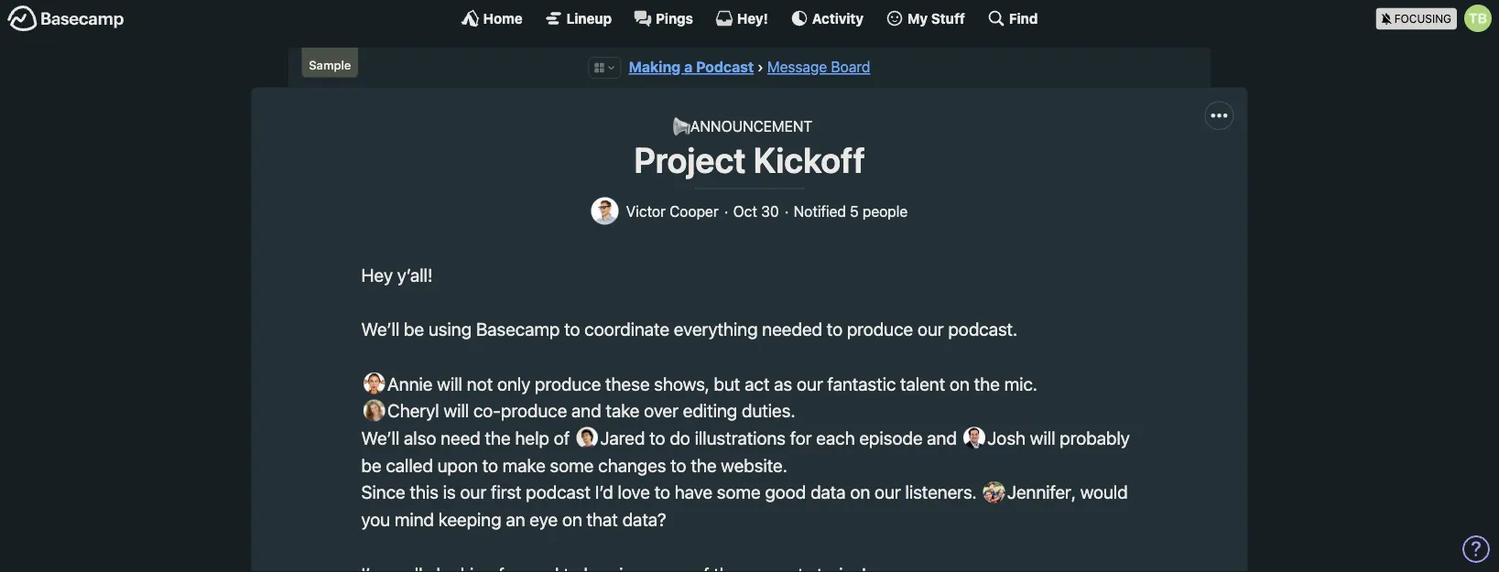 Task type: vqa. For each thing, say whether or not it's contained in the screenshot.
The 📢 Announcement Project Kickoff
yes



Task type: locate. For each thing, give the bounding box(es) containing it.
probably
[[1060, 428, 1130, 449]]

and inside the will co-produce and take over editing duties. we'll also need the help of
[[572, 400, 602, 421]]

our left listeners.
[[875, 482, 901, 503]]

duties.
[[742, 400, 796, 421]]

1 vertical spatial on
[[850, 482, 871, 503]]

as
[[774, 373, 793, 394]]

the down co-
[[485, 428, 511, 449]]

everything
[[674, 319, 758, 340]]

first
[[491, 482, 522, 503]]

do
[[670, 428, 691, 449]]

on inside ', would you mind keeping an eye on that data?'
[[562, 509, 582, 530]]

activity
[[812, 10, 864, 26]]

coordinate
[[585, 319, 670, 340]]

we'll down the hey
[[361, 319, 400, 340]]

and left josh fiske icon
[[927, 428, 957, 449]]

1 horizontal spatial be
[[404, 319, 424, 340]]

on right data
[[850, 482, 871, 503]]

not
[[467, 373, 493, 394]]

good
[[765, 482, 806, 503]]

help
[[515, 428, 550, 449]]

1 horizontal spatial on
[[850, 482, 871, 503]]

1 horizontal spatial the
[[691, 455, 717, 476]]

0 vertical spatial will
[[437, 373, 463, 394]]

will left the not
[[437, 373, 463, 394]]

📢 announcement project kickoff
[[634, 117, 865, 180]]

on
[[950, 373, 970, 394], [850, 482, 871, 503], [562, 509, 582, 530]]

mic.
[[1005, 373, 1038, 394]]

1 vertical spatial be
[[361, 455, 382, 476]]

the left "mic."
[[974, 373, 1000, 394]]

and
[[572, 400, 602, 421], [927, 428, 957, 449]]

some down website.
[[717, 482, 761, 503]]

will
[[437, 373, 463, 394], [444, 400, 469, 421], [1030, 428, 1056, 449]]

0 vertical spatial produce
[[847, 319, 913, 340]]

our left podcast.
[[918, 319, 944, 340]]

upon
[[438, 455, 478, 476]]

but
[[714, 373, 740, 394]]

data?
[[623, 509, 667, 530]]

1 vertical spatial the
[[485, 428, 511, 449]]

eye
[[530, 509, 558, 530]]

take
[[606, 400, 640, 421]]

2 we'll from the top
[[361, 428, 400, 449]]

breadcrumb element
[[288, 48, 1212, 87]]

will right josh
[[1030, 428, 1056, 449]]

notified
[[794, 202, 846, 220]]

1 vertical spatial we'll
[[361, 428, 400, 449]]

the up have
[[691, 455, 717, 476]]

0 horizontal spatial and
[[572, 400, 602, 421]]

some
[[550, 455, 594, 476], [717, 482, 761, 503]]

our
[[918, 319, 944, 340], [797, 373, 823, 394], [460, 482, 487, 503], [875, 482, 901, 503]]

2 vertical spatial produce
[[501, 400, 567, 421]]

josh fiske image
[[964, 427, 986, 449]]

is
[[443, 482, 456, 503]]

2 vertical spatial will
[[1030, 428, 1056, 449]]

will for co-
[[444, 400, 469, 421]]

and up jared davis image
[[572, 400, 602, 421]]

will up need
[[444, 400, 469, 421]]

people
[[863, 202, 908, 220]]

will for probably
[[1030, 428, 1056, 449]]

0 vertical spatial and
[[572, 400, 602, 421]]

, would you mind keeping an eye on that data?
[[361, 482, 1128, 530]]

make
[[503, 455, 546, 476]]

activity link
[[790, 9, 864, 27]]

produce
[[847, 319, 913, 340], [535, 373, 601, 394], [501, 400, 567, 421]]

be left using
[[404, 319, 424, 340]]

fantastic
[[828, 373, 896, 394]]

jared
[[596, 428, 645, 449]]

of
[[554, 428, 570, 449]]

1 horizontal spatial some
[[717, 482, 761, 503]]

jennifer young image
[[984, 482, 1005, 503]]

1 vertical spatial will
[[444, 400, 469, 421]]

0 vertical spatial the
[[974, 373, 1000, 394]]

we'll down "cheryl walters" image
[[361, 428, 400, 449]]

hey y'all!
[[361, 264, 433, 285]]

sample
[[309, 58, 351, 72]]

0 horizontal spatial be
[[361, 455, 382, 476]]

making a podcast
[[629, 58, 754, 76]]

main element
[[0, 0, 1500, 36]]

podcast
[[696, 58, 754, 76]]

stuff
[[931, 10, 965, 26]]

some down of
[[550, 455, 594, 476]]

my stuff
[[908, 10, 965, 26]]

this
[[410, 482, 439, 503]]

shows,
[[654, 373, 710, 394]]

to up first
[[482, 455, 498, 476]]

1 vertical spatial and
[[927, 428, 957, 449]]

lineup
[[567, 10, 612, 26]]

making
[[629, 58, 681, 76]]

2 vertical spatial the
[[691, 455, 717, 476]]

0 vertical spatial on
[[950, 373, 970, 394]]

love
[[618, 482, 650, 503]]

keeping
[[439, 509, 502, 530]]

0 vertical spatial we'll
[[361, 319, 400, 340]]

be up since
[[361, 455, 382, 476]]

produce up fantastic
[[847, 319, 913, 340]]

0 horizontal spatial on
[[562, 509, 582, 530]]

board
[[831, 58, 871, 76]]

home link
[[461, 9, 523, 27]]

making a podcast link
[[629, 58, 754, 76]]

0 vertical spatial some
[[550, 455, 594, 476]]

our right as
[[797, 373, 823, 394]]

be
[[404, 319, 424, 340], [361, 455, 382, 476]]

called
[[386, 455, 433, 476]]

sample element
[[302, 48, 358, 77]]

1 vertical spatial produce
[[535, 373, 601, 394]]

listeners.
[[906, 482, 977, 503]]

i'd
[[595, 482, 614, 503]]

need
[[441, 428, 481, 449]]

the
[[974, 373, 1000, 394], [485, 428, 511, 449], [691, 455, 717, 476]]

message board link
[[768, 58, 871, 76]]

focusing button
[[1377, 0, 1500, 36]]

will inside will probably be called upon to make some changes to the website. since this is our first podcast i'd love to have               some good data on our listeners.
[[1030, 428, 1056, 449]]

have
[[675, 482, 713, 503]]

2 vertical spatial on
[[562, 509, 582, 530]]

on right talent
[[950, 373, 970, 394]]

1 vertical spatial some
[[717, 482, 761, 503]]

0 horizontal spatial the
[[485, 428, 511, 449]]

produce up the will co-produce and take over editing duties. we'll also need the help of
[[535, 373, 601, 394]]

to
[[564, 319, 580, 340], [827, 319, 843, 340], [650, 428, 666, 449], [482, 455, 498, 476], [671, 455, 687, 476], [655, 482, 671, 503]]

hey!
[[737, 10, 768, 26]]

on right eye at the left bottom of the page
[[562, 509, 582, 530]]

produce up help
[[501, 400, 567, 421]]

my
[[908, 10, 928, 26]]

will inside the will co-produce and take over editing duties. we'll also need the help of
[[444, 400, 469, 421]]

📢
[[672, 117, 687, 135]]

we'll
[[361, 319, 400, 340], [361, 428, 400, 449]]

annie bryan image
[[364, 373, 385, 395]]



Task type: describe. For each thing, give the bounding box(es) containing it.
0 horizontal spatial some
[[550, 455, 594, 476]]

2 horizontal spatial the
[[974, 373, 1000, 394]]

1 we'll from the top
[[361, 319, 400, 340]]

needed
[[762, 319, 823, 340]]

changes
[[598, 455, 666, 476]]

project
[[634, 139, 746, 180]]

mind
[[395, 509, 434, 530]]

talent
[[901, 373, 946, 394]]

will for not
[[437, 373, 463, 394]]

each
[[817, 428, 855, 449]]

kickoff
[[753, 139, 865, 180]]

pings
[[656, 10, 693, 26]]

focusing
[[1395, 12, 1452, 25]]

editing
[[683, 400, 738, 421]]

illustrations
[[695, 428, 786, 449]]

the inside will probably be called upon to make some changes to the website. since this is our first podcast i'd love to have               some good data on our listeners.
[[691, 455, 717, 476]]

cooper
[[670, 202, 719, 220]]

hey! button
[[715, 9, 768, 27]]

› message board
[[758, 58, 871, 76]]

1 horizontal spatial and
[[927, 428, 957, 449]]

0 vertical spatial be
[[404, 319, 424, 340]]

that
[[587, 509, 618, 530]]

you
[[361, 509, 390, 530]]

pings button
[[634, 9, 693, 27]]

will not only produce these shows, but act as our fantastic talent on the mic.
[[433, 373, 1038, 394]]

switch accounts image
[[7, 5, 125, 33]]

to right basecamp
[[564, 319, 580, 340]]

these
[[606, 373, 650, 394]]

josh
[[983, 428, 1026, 449]]

act
[[745, 373, 770, 394]]

over
[[644, 400, 679, 421]]

victor
[[626, 202, 666, 220]]

cheryl walters image
[[364, 400, 385, 422]]

basecamp
[[476, 319, 560, 340]]

to down do
[[671, 455, 687, 476]]

tim burton image
[[1465, 5, 1492, 32]]

,
[[1072, 482, 1076, 503]]

announcement
[[691, 117, 813, 135]]

find button
[[987, 9, 1038, 27]]

to right needed
[[827, 319, 843, 340]]

produce inside the will co-produce and take over editing duties. we'll also need the help of
[[501, 400, 567, 421]]

be inside will probably be called upon to make some changes to the website. since this is our first podcast i'd love to have               some good data on our listeners.
[[361, 455, 382, 476]]

a
[[684, 58, 693, 76]]

our right is at the bottom of page
[[460, 482, 487, 503]]

to right the love
[[655, 482, 671, 503]]

only
[[497, 373, 531, 394]]

cheryl
[[383, 400, 439, 421]]

will co-produce and take over editing duties. we'll also need the help of
[[361, 400, 796, 449]]

episode
[[860, 428, 923, 449]]

oct
[[733, 202, 758, 220]]

2 horizontal spatial on
[[950, 373, 970, 394]]

jennifer
[[1003, 482, 1072, 503]]

on inside will probably be called upon to make some changes to the website. since this is our first podcast i'd love to have               some good data on our listeners.
[[850, 482, 871, 503]]

to left do
[[650, 428, 666, 449]]

website.
[[721, 455, 788, 476]]

victor cooper image
[[592, 198, 619, 225]]

we'll be using basecamp to coordinate everything needed to produce our podcast.
[[361, 319, 1018, 340]]

using
[[429, 319, 472, 340]]

jared davis image
[[577, 427, 598, 449]]

victor cooper
[[626, 202, 719, 220]]

oct 30 element
[[733, 202, 779, 220]]

we'll inside the will co-produce and take over editing duties. we'll also need the help of
[[361, 428, 400, 449]]

oct 30
[[733, 202, 779, 220]]

an
[[506, 509, 525, 530]]

data
[[811, 482, 846, 503]]

to do illustrations for each episode and
[[645, 428, 962, 449]]

home
[[483, 10, 523, 26]]

will probably be called upon to make some changes to the website. since this is our first podcast i'd love to have               some good data on our listeners.
[[361, 428, 1130, 503]]

podcast.
[[949, 319, 1018, 340]]

notified 5 people
[[794, 202, 908, 220]]

annie
[[383, 373, 433, 394]]

co-
[[474, 400, 501, 421]]

podcast
[[526, 482, 591, 503]]

for
[[790, 428, 812, 449]]

30
[[761, 202, 779, 220]]

the inside the will co-produce and take over editing duties. we'll also need the help of
[[485, 428, 511, 449]]

›
[[758, 58, 764, 76]]

my stuff button
[[886, 9, 965, 27]]

since
[[361, 482, 406, 503]]

lineup link
[[545, 9, 612, 27]]

also
[[404, 428, 436, 449]]

message
[[768, 58, 827, 76]]

notified 5 people link
[[794, 202, 908, 220]]

5
[[850, 202, 859, 220]]



